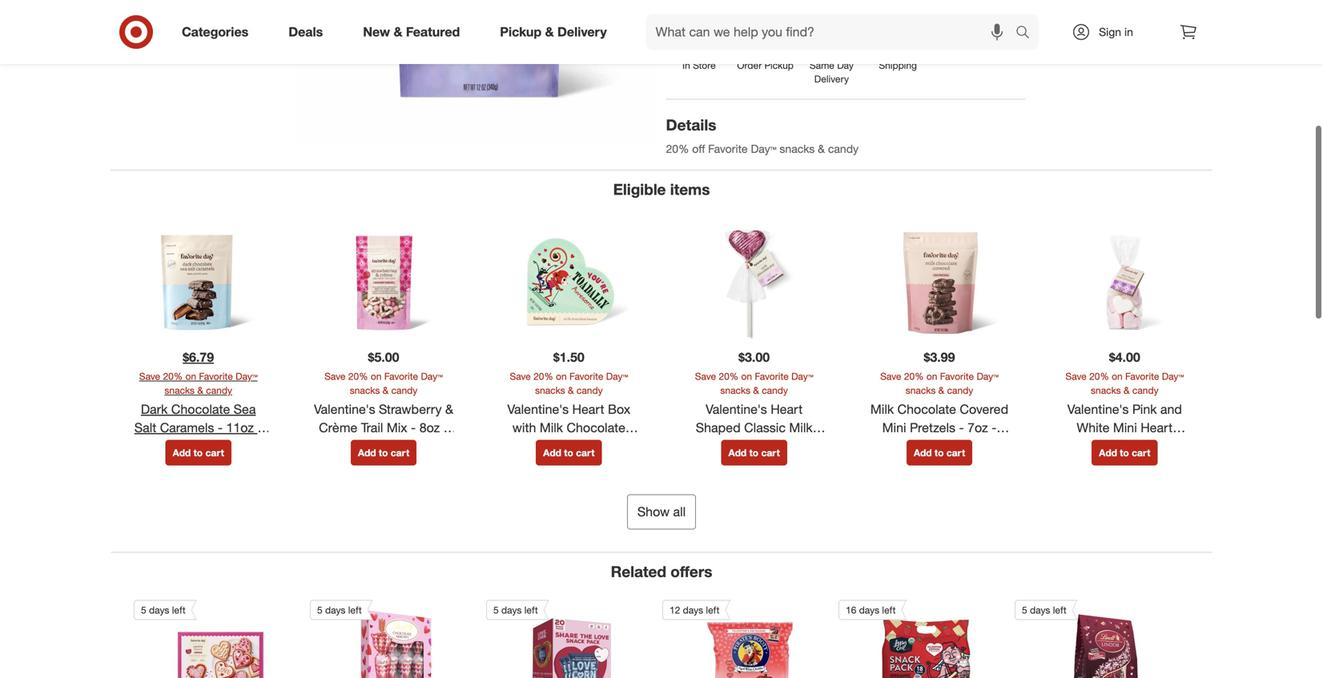 Task type: vqa. For each thing, say whether or not it's contained in the screenshot.


Task type: locate. For each thing, give the bounding box(es) containing it.
20% inside $6.79 save 20% on favorite day™ snacks & candy dark chocolate sea salt caramels - 11oz - favorite day™
[[163, 371, 183, 383]]

0 horizontal spatial mini
[[883, 420, 907, 436]]

1 valentine's from the left
[[314, 402, 375, 417]]

6 left from the left
[[1053, 604, 1067, 616]]

1 horizontal spatial chocolate
[[687, 438, 745, 454]]

6 save from the left
[[1066, 371, 1087, 383]]

3 cart from the left
[[576, 447, 595, 459]]

cart for valentine's strawberry & crème trail mix - 8oz - favorite day™
[[391, 447, 410, 459]]

and
[[1161, 402, 1182, 417]]

sea
[[234, 402, 256, 417]]

- right the 7oz
[[992, 420, 997, 436]]

mini inside the $4.00 save 20% on favorite day™ snacks & candy valentine's pink and white mini heart marshmallows bag - 2.1oz - favorite day™
[[1113, 420, 1137, 436]]

candy inside $6.79 save 20% on favorite day™ snacks & candy dark chocolate sea salt caramels - 11oz - favorite day™
[[206, 384, 232, 396]]

add to cart button for $3.99
[[907, 440, 973, 466]]

- left 8oz
[[411, 420, 416, 436]]

1 horizontal spatial milk
[[871, 402, 894, 417]]

5 add from the left
[[914, 447, 932, 459]]

order
[[737, 59, 762, 71]]

pop
[[749, 438, 772, 454]]

20% inside the $4.00 save 20% on favorite day™ snacks & candy valentine's pink and white mini heart marshmallows bag - 2.1oz - favorite day™
[[1090, 371, 1109, 383]]

dark
[[141, 402, 168, 417]]

20%
[[666, 142, 689, 156], [163, 371, 183, 383], [348, 371, 368, 383], [534, 371, 553, 383], [719, 371, 739, 383], [904, 371, 924, 383], [1090, 371, 1109, 383]]

5 days left
[[141, 604, 186, 616], [317, 604, 362, 616], [494, 604, 538, 616], [1022, 604, 1067, 616]]

4 5 from the left
[[1022, 604, 1028, 616]]

5 cart from the left
[[947, 447, 966, 459]]

0 vertical spatial pickup
[[500, 24, 542, 40]]

on inside $1.50 save 20% on favorite day™ snacks & candy
[[556, 371, 567, 383]]

new & featured
[[363, 24, 460, 40]]

2 add from the left
[[358, 447, 376, 459]]

0 horizontal spatial delivery
[[558, 24, 607, 40]]

favorite down marshmallows
[[1108, 457, 1153, 472]]

delivery
[[558, 24, 607, 40], [815, 73, 849, 85]]

save for $5.00
[[325, 371, 346, 383]]

& inside the $4.00 save 20% on favorite day™ snacks & candy valentine's pink and white mini heart marshmallows bag - 2.1oz - favorite day™
[[1124, 384, 1130, 396]]

5 left from the left
[[882, 604, 896, 616]]

3 left from the left
[[525, 604, 538, 616]]

to
[[194, 447, 203, 459], [379, 447, 388, 459], [564, 447, 573, 459], [750, 447, 759, 459], [935, 447, 944, 459], [1120, 447, 1129, 459]]

cart
[[205, 447, 224, 459], [391, 447, 410, 459], [576, 447, 595, 459], [761, 447, 780, 459], [947, 447, 966, 459], [1132, 447, 1151, 459]]

valentine's inside "$5.00 save 20% on favorite day™ snacks & candy valentine's strawberry & crème trail mix - 8oz - favorite day™"
[[314, 402, 375, 417]]

on for $1.50
[[556, 371, 567, 383]]

valentine's for white
[[1068, 402, 1129, 417]]

$1.50
[[553, 350, 585, 365]]

candy up strawberry
[[391, 384, 418, 396]]

20% inside $1.50 save 20% on favorite day™ snacks & candy
[[534, 371, 553, 383]]

4 to from the left
[[750, 447, 759, 459]]

1 mini from the left
[[883, 420, 907, 436]]

16 days left
[[846, 604, 896, 616]]

featured
[[406, 24, 460, 40]]

5 to from the left
[[935, 447, 944, 459]]

snacks inside "$5.00 save 20% on favorite day™ snacks & candy valentine's strawberry & crème trail mix - 8oz - favorite day™"
[[350, 384, 380, 396]]

add to cart button for $4.00
[[1092, 440, 1158, 466]]

to for $6.79
[[194, 447, 203, 459]]

6 add to cart button from the left
[[1092, 440, 1158, 466]]

2 to from the left
[[379, 447, 388, 459]]

2 horizontal spatial chocolate
[[898, 402, 957, 417]]

2 5 days left from the left
[[317, 604, 362, 616]]

cart for milk chocolate covered mini pretzels - 7oz - favorite day™
[[947, 447, 966, 459]]

1 vertical spatial delivery
[[815, 73, 849, 85]]

chocolate inside $3.99 save 20% on favorite day™ snacks & candy milk chocolate covered mini pretzels - 7oz - favorite day™
[[898, 402, 957, 417]]

- down the shaped at the bottom right
[[711, 457, 716, 472]]

shipping
[[879, 59, 917, 71]]

salt
[[134, 420, 156, 436]]

& inside $3.00 save 20% on favorite day™ snacks & candy valentine's heart shaped classic milk chocolate pop - 1.76oz - favorite day™
[[753, 384, 759, 396]]

20% for $6.79
[[163, 371, 183, 383]]

candy down $6.79
[[206, 384, 232, 396]]

$3.00
[[739, 350, 770, 365]]

0 horizontal spatial milk
[[789, 420, 813, 436]]

6 days from the left
[[1030, 604, 1051, 616]]

on inside "$5.00 save 20% on favorite day™ snacks & candy valentine's strawberry & crème trail mix - 8oz - favorite day™"
[[371, 371, 382, 383]]

pickup
[[500, 24, 542, 40], [765, 59, 794, 71]]

show all
[[638, 504, 686, 520]]

snacks for $5.00
[[350, 384, 380, 396]]

6 to from the left
[[1120, 447, 1129, 459]]

4 on from the left
[[741, 371, 752, 383]]

-
[[218, 420, 223, 436], [257, 420, 262, 436], [411, 420, 416, 436], [444, 420, 449, 436], [959, 420, 964, 436], [992, 420, 997, 436], [775, 438, 780, 454], [1179, 438, 1184, 454], [711, 457, 716, 472], [1099, 457, 1104, 472]]

on down $4.00
[[1112, 371, 1123, 383]]

to for $4.00
[[1120, 447, 1129, 459]]

20% inside $3.99 save 20% on favorite day™ snacks & candy milk chocolate covered mini pretzels - 7oz - favorite day™
[[904, 371, 924, 383]]

3 save from the left
[[510, 371, 531, 383]]

3 add from the left
[[543, 447, 562, 459]]

candy up 'covered'
[[947, 384, 974, 396]]

delivery for day
[[815, 73, 849, 85]]

snacks
[[780, 142, 815, 156], [165, 384, 195, 396], [350, 384, 380, 396], [535, 384, 565, 396], [721, 384, 751, 396], [906, 384, 936, 396], [1091, 384, 1121, 396]]

4 add from the left
[[729, 447, 747, 459]]

mini up marshmallows
[[1113, 420, 1137, 436]]

add for $4.00
[[1099, 447, 1118, 459]]

add to cart button for $5.00
[[351, 440, 417, 466]]

in store
[[683, 59, 716, 71]]

crème
[[319, 420, 358, 436]]

candy down $1.50
[[577, 384, 603, 396]]

7oz
[[968, 420, 988, 436]]

day™ inside 'details 20% off favorite day™ snacks & candy'
[[751, 142, 777, 156]]

add for $5.00
[[358, 447, 376, 459]]

1 horizontal spatial delivery
[[815, 73, 849, 85]]

chocolate inside $3.00 save 20% on favorite day™ snacks & candy valentine's heart shaped classic milk chocolate pop - 1.76oz - favorite day™
[[687, 438, 745, 454]]

on inside $3.99 save 20% on favorite day™ snacks & candy milk chocolate covered mini pretzels - 7oz - favorite day™
[[927, 371, 938, 383]]

add to cart button for $6.79
[[165, 440, 231, 466]]

save inside the $4.00 save 20% on favorite day™ snacks & candy valentine's pink and white mini heart marshmallows bag - 2.1oz - favorite day™
[[1066, 371, 1087, 383]]

0 horizontal spatial valentine's
[[314, 402, 375, 417]]

1 to from the left
[[194, 447, 203, 459]]

pickup inside pickup & delivery link
[[500, 24, 542, 40]]

heart up classic on the bottom of page
[[771, 402, 803, 417]]

6 cart from the left
[[1132, 447, 1151, 459]]

snacks for $4.00
[[1091, 384, 1121, 396]]

4 add to cart button from the left
[[721, 440, 787, 466]]

chocolate for caramels
[[171, 402, 230, 417]]

chocolate up caramels
[[171, 402, 230, 417]]

valentine's inside $3.00 save 20% on favorite day™ snacks & candy valentine's heart shaped classic milk chocolate pop - 1.76oz - favorite day™
[[706, 402, 767, 417]]

day™
[[751, 142, 777, 156], [236, 371, 258, 383], [421, 371, 443, 383], [606, 371, 628, 383], [792, 371, 814, 383], [977, 371, 999, 383], [1162, 371, 1184, 383], [208, 438, 237, 454], [394, 438, 423, 454], [949, 438, 979, 454], [768, 457, 798, 472], [1156, 457, 1186, 472]]

heart inside the $4.00 save 20% on favorite day™ snacks & candy valentine's pink and white mini heart marshmallows bag - 2.1oz - favorite day™
[[1141, 420, 1173, 436]]

1 horizontal spatial valentine's
[[706, 402, 767, 417]]

& inside $6.79 save 20% on favorite day™ snacks & candy dark chocolate sea salt caramels - 11oz - favorite day™
[[197, 384, 203, 396]]

save inside $3.99 save 20% on favorite day™ snacks & candy milk chocolate covered mini pretzels - 7oz - favorite day™
[[881, 371, 902, 383]]

candy down same day delivery
[[828, 142, 859, 156]]

6 add from the left
[[1099, 447, 1118, 459]]

covered
[[960, 402, 1009, 417]]

snacks inside $6.79 save 20% on favorite day™ snacks & candy dark chocolate sea salt caramels - 11oz - favorite day™
[[165, 384, 195, 396]]

favorite down pop
[[720, 457, 765, 472]]

2 on from the left
[[371, 371, 382, 383]]

add to cart
[[173, 447, 224, 459], [358, 447, 410, 459], [543, 447, 595, 459], [729, 447, 780, 459], [914, 447, 966, 459], [1099, 447, 1151, 459]]

chocolate up pretzels
[[898, 402, 957, 417]]

3 add to cart button from the left
[[536, 440, 602, 466]]

save inside $1.50 save 20% on favorite day™ snacks & candy
[[510, 371, 531, 383]]

1 horizontal spatial heart
[[1141, 420, 1173, 436]]

6 on from the left
[[1112, 371, 1123, 383]]

milk
[[871, 402, 894, 417], [789, 420, 813, 436]]

left
[[172, 604, 186, 616], [348, 604, 362, 616], [525, 604, 538, 616], [706, 604, 720, 616], [882, 604, 896, 616], [1053, 604, 1067, 616]]

heart up bag
[[1141, 420, 1173, 436]]

2 add to cart from the left
[[358, 447, 410, 459]]

heart
[[771, 402, 803, 417], [1141, 420, 1173, 436]]

same
[[810, 59, 835, 71]]

5 add to cart button from the left
[[907, 440, 973, 466]]

1 cart from the left
[[205, 447, 224, 459]]

16
[[846, 604, 857, 616]]

- down marshmallows
[[1099, 457, 1104, 472]]

candy for $6.79
[[206, 384, 232, 396]]

snacks inside 'details 20% off favorite day™ snacks & candy'
[[780, 142, 815, 156]]

$6.79
[[183, 350, 214, 365]]

add
[[173, 447, 191, 459], [358, 447, 376, 459], [543, 447, 562, 459], [729, 447, 747, 459], [914, 447, 932, 459], [1099, 447, 1118, 459]]

snacks inside $3.99 save 20% on favorite day™ snacks & candy milk chocolate covered mini pretzels - 7oz - favorite day™
[[906, 384, 936, 396]]

20% inside 'details 20% off favorite day™ snacks & candy'
[[666, 142, 689, 156]]

3 to from the left
[[564, 447, 573, 459]]

$3.99
[[924, 350, 955, 365]]

on down $6.79
[[185, 371, 196, 383]]

categories link
[[168, 14, 269, 50]]

valentine's for classic
[[706, 402, 767, 417]]

chocolate
[[171, 402, 230, 417], [898, 402, 957, 417], [687, 438, 745, 454]]

snacks inside $1.50 save 20% on favorite day™ snacks & candy
[[535, 384, 565, 396]]

shaped
[[696, 420, 741, 436]]

add to cart for $6.79
[[173, 447, 224, 459]]

related offers
[[611, 563, 713, 581]]

20% inside "$5.00 save 20% on favorite day™ snacks & candy valentine's strawberry & crème trail mix - 8oz - favorite day™"
[[348, 371, 368, 383]]

candy
[[828, 142, 859, 156], [206, 384, 232, 396], [391, 384, 418, 396], [577, 384, 603, 396], [762, 384, 788, 396], [947, 384, 974, 396], [1133, 384, 1159, 396]]

chocolate down the shaped at the bottom right
[[687, 438, 745, 454]]

save for $1.50
[[510, 371, 531, 383]]

favorite right off
[[708, 142, 748, 156]]

favorite down $1.50
[[570, 371, 604, 383]]

on down $3.00
[[741, 371, 752, 383]]

2 valentine's from the left
[[706, 402, 767, 417]]

candy inside $3.00 save 20% on favorite day™ snacks & candy valentine's heart shaped classic milk chocolate pop - 1.76oz - favorite day™
[[762, 384, 788, 396]]

delivery for &
[[558, 24, 607, 40]]

candy inside the $4.00 save 20% on favorite day™ snacks & candy valentine's pink and white mini heart marshmallows bag - 2.1oz - favorite day™
[[1133, 384, 1159, 396]]

20% for $3.00
[[719, 371, 739, 383]]

to for $1.50
[[564, 447, 573, 459]]

1 add to cart button from the left
[[165, 440, 231, 466]]

12
[[670, 604, 680, 616]]

on inside $6.79 save 20% on favorite day™ snacks & candy dark chocolate sea salt caramels - 11oz - favorite day™
[[185, 371, 196, 383]]

on inside the $4.00 save 20% on favorite day™ snacks & candy valentine's pink and white mini heart marshmallows bag - 2.1oz - favorite day™
[[1112, 371, 1123, 383]]

2 cart from the left
[[391, 447, 410, 459]]

2 add to cart button from the left
[[351, 440, 417, 466]]

save inside "$5.00 save 20% on favorite day™ snacks & candy valentine's strawberry & crème trail mix - 8oz - favorite day™"
[[325, 371, 346, 383]]

2 horizontal spatial valentine's
[[1068, 402, 1129, 417]]

2 mini from the left
[[1113, 420, 1137, 436]]

0 vertical spatial delivery
[[558, 24, 607, 40]]

candy inside 'details 20% off favorite day™ snacks & candy'
[[828, 142, 859, 156]]

valentine's inside the $4.00 save 20% on favorite day™ snacks & candy valentine's pink and white mini heart marshmallows bag - 2.1oz - favorite day™
[[1068, 402, 1129, 417]]

cart for valentine's pink and white mini heart marshmallows bag - 2.1oz - favorite day™
[[1132, 447, 1151, 459]]

5 save from the left
[[881, 371, 902, 383]]

3 days from the left
[[502, 604, 522, 616]]

0 horizontal spatial heart
[[771, 402, 803, 417]]

1 on from the left
[[185, 371, 196, 383]]

0 vertical spatial milk
[[871, 402, 894, 417]]

6 add to cart from the left
[[1099, 447, 1151, 459]]

1 save from the left
[[139, 371, 160, 383]]

candy inside $3.99 save 20% on favorite day™ snacks & candy milk chocolate covered mini pretzels - 7oz - favorite day™
[[947, 384, 974, 396]]

on for $3.00
[[741, 371, 752, 383]]

4 add to cart from the left
[[729, 447, 780, 459]]

sign in link
[[1058, 14, 1158, 50]]

candy up the pink in the right bottom of the page
[[1133, 384, 1159, 396]]

add to cart for $4.00
[[1099, 447, 1151, 459]]

valentine's
[[314, 402, 375, 417], [706, 402, 767, 417], [1068, 402, 1129, 417]]

save inside $3.00 save 20% on favorite day™ snacks & candy valentine's heart shaped classic milk chocolate pop - 1.76oz - favorite day™
[[695, 371, 716, 383]]

5 days from the left
[[859, 604, 880, 616]]

3 valentine's from the left
[[1068, 402, 1129, 417]]

5 add to cart from the left
[[914, 447, 966, 459]]

save for $4.00
[[1066, 371, 1087, 383]]

on down $3.99
[[927, 371, 938, 383]]

all
[[673, 504, 686, 520]]

2 5 from the left
[[317, 604, 323, 616]]

mini
[[883, 420, 907, 436], [1113, 420, 1137, 436]]

4 save from the left
[[695, 371, 716, 383]]

snacks for $1.50
[[535, 384, 565, 396]]

snacks inside $3.00 save 20% on favorite day™ snacks & candy valentine's heart shaped classic milk chocolate pop - 1.76oz - favorite day™
[[721, 384, 751, 396]]

3 on from the left
[[556, 371, 567, 383]]

save
[[139, 371, 160, 383], [325, 371, 346, 383], [510, 371, 531, 383], [695, 371, 716, 383], [881, 371, 902, 383], [1066, 371, 1087, 383]]

snacks inside the $4.00 save 20% on favorite day™ snacks & candy valentine's pink and white mini heart marshmallows bag - 2.1oz - favorite day™
[[1091, 384, 1121, 396]]

off
[[692, 142, 705, 156]]

on down $1.50
[[556, 371, 567, 383]]

5 on from the left
[[927, 371, 938, 383]]

0 vertical spatial heart
[[771, 402, 803, 417]]

day
[[837, 59, 854, 71]]

candy inside $1.50 save 20% on favorite day™ snacks & candy
[[577, 384, 603, 396]]

show all link
[[627, 495, 696, 530]]

5
[[141, 604, 146, 616], [317, 604, 323, 616], [494, 604, 499, 616], [1022, 604, 1028, 616]]

details 20% off favorite day™ snacks & candy
[[666, 116, 859, 156]]

0 horizontal spatial pickup
[[500, 24, 542, 40]]

classic
[[744, 420, 786, 436]]

&
[[394, 24, 403, 40], [545, 24, 554, 40], [818, 142, 825, 156], [197, 384, 203, 396], [383, 384, 389, 396], [568, 384, 574, 396], [753, 384, 759, 396], [939, 384, 945, 396], [1124, 384, 1130, 396], [445, 402, 453, 417]]

1 horizontal spatial mini
[[1113, 420, 1137, 436]]

related
[[611, 563, 667, 581]]

3 add to cart from the left
[[543, 447, 595, 459]]

favorite inside 'details 20% off favorite day™ snacks & candy'
[[708, 142, 748, 156]]

1 add to cart from the left
[[173, 447, 224, 459]]

20% inside $3.00 save 20% on favorite day™ snacks & candy valentine's heart shaped classic milk chocolate pop - 1.76oz - favorite day™
[[719, 371, 739, 383]]

candy inside "$5.00 save 20% on favorite day™ snacks & candy valentine's strawberry & crème trail mix - 8oz - favorite day™"
[[391, 384, 418, 396]]

on inside $3.00 save 20% on favorite day™ snacks & candy valentine's heart shaped classic milk chocolate pop - 1.76oz - favorite day™
[[741, 371, 752, 383]]

1 vertical spatial heart
[[1141, 420, 1173, 436]]

categories
[[182, 24, 249, 40]]

add to cart button for $3.00
[[721, 440, 787, 466]]

- right pop
[[775, 438, 780, 454]]

1 vertical spatial milk
[[789, 420, 813, 436]]

save for $3.00
[[695, 371, 716, 383]]

delivery inside same day delivery
[[815, 73, 849, 85]]

cart for dark chocolate sea salt caramels - 11oz - favorite day™
[[205, 447, 224, 459]]

new & featured link
[[349, 14, 480, 50]]

strawberry
[[379, 402, 442, 417]]

favorite
[[708, 142, 748, 156], [199, 371, 233, 383], [384, 371, 418, 383], [570, 371, 604, 383], [755, 371, 789, 383], [940, 371, 974, 383], [1126, 371, 1160, 383], [159, 438, 205, 454], [345, 438, 390, 454], [901, 438, 946, 454], [720, 457, 765, 472], [1108, 457, 1153, 472]]

1 add from the left
[[173, 447, 191, 459]]

save inside $6.79 save 20% on favorite day™ snacks & candy dark chocolate sea salt caramels - 11oz - favorite day™
[[139, 371, 160, 383]]

candy for $1.50
[[577, 384, 603, 396]]

3 5 days left from the left
[[494, 604, 538, 616]]

candy up classic on the bottom of page
[[762, 384, 788, 396]]

2 save from the left
[[325, 371, 346, 383]]

favorite down pretzels
[[901, 438, 946, 454]]

valentine's up white
[[1068, 402, 1129, 417]]

heart inside $3.00 save 20% on favorite day™ snacks & candy valentine's heart shaped classic milk chocolate pop - 1.76oz - favorite day™
[[771, 402, 803, 417]]

1 horizontal spatial pickup
[[765, 59, 794, 71]]

mini left pretzels
[[883, 420, 907, 436]]

on for $4.00
[[1112, 371, 1123, 383]]

4 cart from the left
[[761, 447, 780, 459]]

20% for $5.00
[[348, 371, 368, 383]]

chocolate inside $6.79 save 20% on favorite day™ snacks & candy dark chocolate sea salt caramels - 11oz - favorite day™
[[171, 402, 230, 417]]

valentine's up the shaped at the bottom right
[[706, 402, 767, 417]]

valentine's up crème
[[314, 402, 375, 417]]

1 vertical spatial pickup
[[765, 59, 794, 71]]

add to cart button
[[165, 440, 231, 466], [351, 440, 417, 466], [536, 440, 602, 466], [721, 440, 787, 466], [907, 440, 973, 466], [1092, 440, 1158, 466]]

0 horizontal spatial chocolate
[[171, 402, 230, 417]]

candy for $3.00
[[762, 384, 788, 396]]

days
[[149, 604, 169, 616], [325, 604, 346, 616], [502, 604, 522, 616], [683, 604, 703, 616], [859, 604, 880, 616], [1030, 604, 1051, 616]]

on
[[185, 371, 196, 383], [371, 371, 382, 383], [556, 371, 567, 383], [741, 371, 752, 383], [927, 371, 938, 383], [1112, 371, 1123, 383]]

on for $3.99
[[927, 371, 938, 383]]

on down $5.00
[[371, 371, 382, 383]]



Task type: describe. For each thing, give the bounding box(es) containing it.
& inside 'details 20% off favorite day™ snacks & candy'
[[818, 142, 825, 156]]

$5.00 save 20% on favorite day™ snacks & candy valentine's strawberry & crème trail mix - 8oz - favorite day™
[[314, 350, 453, 454]]

4 left from the left
[[706, 604, 720, 616]]

$4.00
[[1109, 350, 1141, 365]]

in
[[683, 59, 690, 71]]

eligible items
[[613, 180, 710, 199]]

- right 11oz
[[257, 420, 262, 436]]

candy for $5.00
[[391, 384, 418, 396]]

add to cart for $3.00
[[729, 447, 780, 459]]

sign in
[[1099, 25, 1133, 39]]

bag
[[1152, 438, 1175, 454]]

- left the 7oz
[[959, 420, 964, 436]]

order pickup
[[737, 59, 794, 71]]

on for $5.00
[[371, 371, 382, 383]]

$3.99 save 20% on favorite day™ snacks & candy milk chocolate covered mini pretzels - 7oz - favorite day™
[[871, 350, 1009, 454]]

favorite down trail
[[345, 438, 390, 454]]

store
[[693, 59, 716, 71]]

$1.50 save 20% on favorite day™ snacks & candy
[[510, 350, 628, 396]]

details
[[666, 116, 717, 134]]

valentine's for crème
[[314, 402, 375, 417]]

8oz
[[420, 420, 440, 436]]

- left 11oz
[[218, 420, 223, 436]]

mix
[[387, 420, 407, 436]]

$3.00 save 20% on favorite day™ snacks & candy valentine's heart shaped classic milk chocolate pop - 1.76oz - favorite day™
[[687, 350, 822, 472]]

cart for valentine's heart shaped classic milk chocolate pop - 1.76oz - favorite day™
[[761, 447, 780, 459]]

20% for $4.00
[[1090, 371, 1109, 383]]

1.76oz
[[784, 438, 822, 454]]

marshmallows
[[1066, 438, 1149, 454]]

favorite down caramels
[[159, 438, 205, 454]]

eligible
[[613, 180, 666, 199]]

12 days left
[[670, 604, 720, 616]]

same day delivery
[[810, 59, 854, 85]]

add to cart for $5.00
[[358, 447, 410, 459]]

1 5 from the left
[[141, 604, 146, 616]]

snacks for $3.00
[[721, 384, 751, 396]]

white
[[1077, 420, 1110, 436]]

milk inside $3.99 save 20% on favorite day™ snacks & candy milk chocolate covered mini pretzels - 7oz - favorite day™
[[871, 402, 894, 417]]

add for $1.50
[[543, 447, 562, 459]]

add to cart for $3.99
[[914, 447, 966, 459]]

save for $6.79
[[139, 371, 160, 383]]

$4.00 save 20% on favorite day™ snacks & candy valentine's pink and white mini heart marshmallows bag - 2.1oz - favorite day™
[[1064, 350, 1186, 472]]

pickup & delivery link
[[487, 14, 627, 50]]

candy for $4.00
[[1133, 384, 1159, 396]]

in
[[1125, 25, 1133, 39]]

show
[[638, 504, 670, 520]]

What can we help you find? suggestions appear below search field
[[646, 14, 1020, 50]]

- right 8oz
[[444, 420, 449, 436]]

& inside $1.50 save 20% on favorite day™ snacks & candy
[[568, 384, 574, 396]]

save for $3.99
[[881, 371, 902, 383]]

search
[[1009, 26, 1047, 41]]

20% for $3.99
[[904, 371, 924, 383]]

deals link
[[275, 14, 343, 50]]

add to cart for $1.50
[[543, 447, 595, 459]]

11oz
[[226, 420, 254, 436]]

4 5 days left from the left
[[1022, 604, 1067, 616]]

snacks for $6.79
[[165, 384, 195, 396]]

1 left from the left
[[172, 604, 186, 616]]

to for $3.00
[[750, 447, 759, 459]]

add for $3.00
[[729, 447, 747, 459]]

candy for $3.99
[[947, 384, 974, 396]]

offers
[[671, 563, 713, 581]]

pretzels
[[910, 420, 956, 436]]

- right bag
[[1179, 438, 1184, 454]]

day™ inside $1.50 save 20% on favorite day™ snacks & candy
[[606, 371, 628, 383]]

snacks for $3.99
[[906, 384, 936, 396]]

milk inside $3.00 save 20% on favorite day™ snacks & candy valentine's heart shaped classic milk chocolate pop - 1.76oz - favorite day™
[[789, 420, 813, 436]]

add to cart button for $1.50
[[536, 440, 602, 466]]

2.1oz
[[1064, 457, 1095, 472]]

pink
[[1133, 402, 1157, 417]]

to for $5.00
[[379, 447, 388, 459]]

mini inside $3.99 save 20% on favorite day™ snacks & candy milk chocolate covered mini pretzels - 7oz - favorite day™
[[883, 420, 907, 436]]

20% for $1.50
[[534, 371, 553, 383]]

3 5 from the left
[[494, 604, 499, 616]]

on for $6.79
[[185, 371, 196, 383]]

favorite inside $1.50 save 20% on favorite day™ snacks & candy
[[570, 371, 604, 383]]

search button
[[1009, 14, 1047, 53]]

1 days from the left
[[149, 604, 169, 616]]

add for $3.99
[[914, 447, 932, 459]]

2 left from the left
[[348, 604, 362, 616]]

add for $6.79
[[173, 447, 191, 459]]

1 5 days left from the left
[[141, 604, 186, 616]]

new
[[363, 24, 390, 40]]

trail
[[361, 420, 383, 436]]

favorite down $6.79
[[199, 371, 233, 383]]

$6.79 save 20% on favorite day™ snacks & candy dark chocolate sea salt caramels - 11oz - favorite day™
[[134, 350, 262, 454]]

favorite down $4.00
[[1126, 371, 1160, 383]]

favorite down $3.00
[[755, 371, 789, 383]]

4 days from the left
[[683, 604, 703, 616]]

caramels
[[160, 420, 214, 436]]

& inside $3.99 save 20% on favorite day™ snacks & candy milk chocolate covered mini pretzels - 7oz - favorite day™
[[939, 384, 945, 396]]

chocolate for pretzels
[[898, 402, 957, 417]]

favorite down $5.00
[[384, 371, 418, 383]]

pickup & delivery
[[500, 24, 607, 40]]

$5.00
[[368, 350, 399, 365]]

to for $3.99
[[935, 447, 944, 459]]

deals
[[289, 24, 323, 40]]

sign
[[1099, 25, 1122, 39]]

items
[[670, 180, 710, 199]]

favorite down $3.99
[[940, 371, 974, 383]]

2 days from the left
[[325, 604, 346, 616]]



